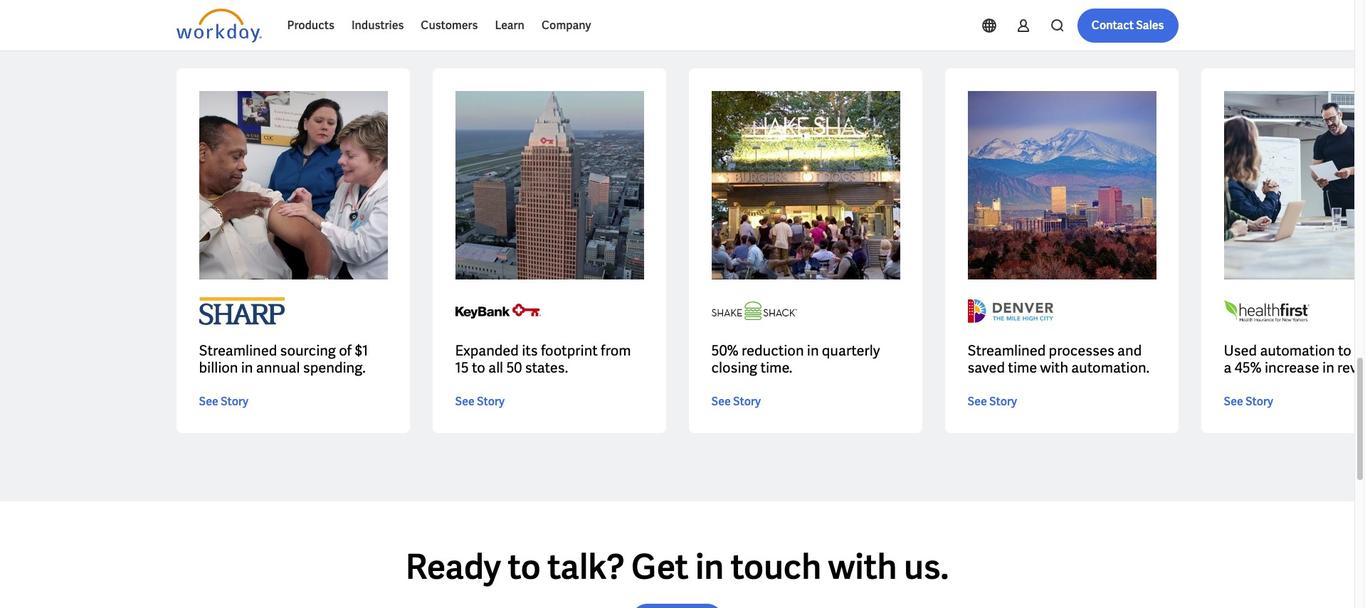 Task type: locate. For each thing, give the bounding box(es) containing it.
to left su
[[1339, 342, 1352, 360]]

see inside see all stories link
[[190, 9, 210, 24]]

footprint
[[541, 342, 598, 360]]

streamlined inside streamlined sourcing of $1 billion in annual spending.
[[199, 342, 277, 360]]

see story down saved at right bottom
[[968, 394, 1018, 409]]

see left "all"
[[190, 9, 210, 24]]

streamlined down sharp healthcare image
[[199, 342, 277, 360]]

streamlined for billion
[[199, 342, 277, 360]]

see story down billion
[[199, 394, 249, 409]]

with left the us.
[[829, 545, 898, 590]]

1 story from the left
[[221, 394, 249, 409]]

in
[[807, 342, 819, 360], [241, 359, 253, 377], [696, 545, 724, 590]]

annual
[[256, 359, 300, 377]]

industries button
[[343, 9, 413, 43]]

1 horizontal spatial with
[[1041, 359, 1069, 377]]

2 streamlined from the left
[[968, 342, 1046, 360]]

0 horizontal spatial in
[[241, 359, 253, 377]]

50%
[[712, 342, 739, 360]]

2 story from the left
[[477, 394, 505, 409]]

15
[[455, 359, 469, 377]]

story down closing
[[733, 394, 761, 409]]

50
[[507, 359, 522, 377]]

4 story from the left
[[990, 394, 1018, 409]]

0 horizontal spatial to
[[472, 359, 486, 377]]

1 horizontal spatial streamlined
[[968, 342, 1046, 360]]

su
[[1355, 342, 1366, 360]]

sharp healthcare image
[[199, 291, 284, 331]]

products
[[287, 18, 335, 33]]

in inside streamlined sourcing of $1 billion in annual spending.
[[241, 359, 253, 377]]

sales
[[1137, 18, 1165, 33]]

story down billion
[[221, 394, 249, 409]]

reduction
[[742, 342, 804, 360]]

2 horizontal spatial in
[[807, 342, 819, 360]]

of
[[339, 342, 352, 360]]

see story
[[199, 394, 249, 409], [455, 394, 505, 409], [712, 394, 761, 409], [968, 394, 1018, 409], [1224, 394, 1274, 409]]

billion
[[199, 359, 238, 377]]

company
[[542, 18, 591, 33]]

50% reduction in quarterly closing time.
[[712, 342, 880, 377]]

3 see story from the left
[[712, 394, 761, 409]]

in right get
[[696, 545, 724, 590]]

see for time
[[968, 394, 987, 409]]

all
[[489, 359, 503, 377]]

products button
[[279, 9, 343, 43]]

1 see story from the left
[[199, 394, 249, 409]]

1 vertical spatial with
[[829, 545, 898, 590]]

streamlined down city and county of denver image
[[968, 342, 1046, 360]]

see story for closing
[[712, 394, 761, 409]]

streamlined
[[199, 342, 277, 360], [968, 342, 1046, 360]]

industries
[[352, 18, 404, 33]]

see story down used
[[1224, 394, 1274, 409]]

sharp healthcare image
[[199, 91, 388, 280]]

with
[[1041, 359, 1069, 377], [829, 545, 898, 590]]

2 horizontal spatial to
[[1339, 342, 1352, 360]]

contact sales
[[1092, 18, 1165, 33]]

story down all at the left bottom
[[477, 394, 505, 409]]

used
[[1224, 342, 1258, 360]]

0 horizontal spatial with
[[829, 545, 898, 590]]

see story down all at the left bottom
[[455, 394, 505, 409]]

see
[[190, 9, 210, 24], [199, 394, 218, 409], [455, 394, 475, 409], [712, 394, 731, 409], [968, 394, 987, 409], [1224, 394, 1244, 409]]

us.
[[904, 545, 949, 590]]

story for closing
[[733, 394, 761, 409]]

with right time
[[1041, 359, 1069, 377]]

keybank n.a. image
[[455, 291, 541, 331]]

see for closing
[[712, 394, 731, 409]]

0 horizontal spatial streamlined
[[199, 342, 277, 360]]

3 story from the left
[[733, 394, 761, 409]]

2 see story from the left
[[455, 394, 505, 409]]

learn button
[[487, 9, 533, 43]]

saved
[[968, 359, 1005, 377]]

story for billion
[[221, 394, 249, 409]]

story down saved at right bottom
[[990, 394, 1018, 409]]

processes
[[1049, 342, 1115, 360]]

see down billion
[[199, 394, 218, 409]]

see story down closing
[[712, 394, 761, 409]]

see story for 15
[[455, 394, 505, 409]]

to
[[1339, 342, 1352, 360], [472, 359, 486, 377], [508, 545, 541, 590]]

see down saved at right bottom
[[968, 394, 987, 409]]

streamlined for time
[[968, 342, 1046, 360]]

1 streamlined from the left
[[199, 342, 277, 360]]

see down 15
[[455, 394, 475, 409]]

streamlined inside streamlined processes and saved time with automation.
[[968, 342, 1046, 360]]

to left talk?
[[508, 545, 541, 590]]

5 story from the left
[[1246, 394, 1274, 409]]

from
[[601, 342, 631, 360]]

in left quarterly
[[807, 342, 819, 360]]

0 vertical spatial with
[[1041, 359, 1069, 377]]

story
[[221, 394, 249, 409], [477, 394, 505, 409], [733, 394, 761, 409], [990, 394, 1018, 409], [1246, 394, 1274, 409]]

story down used
[[1246, 394, 1274, 409]]

touch
[[731, 545, 822, 590]]

denver image
[[968, 91, 1157, 280]]

streamlined sourcing of $1 billion in annual spending.
[[199, 342, 368, 377]]

in right billion
[[241, 359, 253, 377]]

to inside expanded its footprint from 15 to all 50 states.
[[472, 359, 486, 377]]

customers button
[[413, 9, 487, 43]]

see down closing
[[712, 394, 731, 409]]

$1
[[355, 342, 368, 360]]

customers
[[421, 18, 478, 33]]

4 see story from the left
[[968, 394, 1018, 409]]

to right 15
[[472, 359, 486, 377]]

city and county of denver image
[[968, 291, 1053, 331]]



Task type: describe. For each thing, give the bounding box(es) containing it.
story for time
[[990, 394, 1018, 409]]

see story for billion
[[199, 394, 249, 409]]

see story for time
[[968, 394, 1018, 409]]

talk?
[[548, 545, 625, 590]]

in inside 50% reduction in quarterly closing time.
[[807, 342, 819, 360]]

quarterly
[[822, 342, 880, 360]]

states.
[[525, 359, 568, 377]]

company button
[[533, 9, 600, 43]]

and
[[1118, 342, 1142, 360]]

see for 15
[[455, 394, 475, 409]]

contact
[[1092, 18, 1134, 33]]

get
[[632, 545, 689, 590]]

with inside streamlined processes and saved time with automation.
[[1041, 359, 1069, 377]]

key bank image
[[455, 91, 644, 280]]

used automation to su
[[1224, 342, 1366, 377]]

ready to talk? get in touch with us.
[[406, 545, 949, 590]]

streamlined processes and saved time with automation.
[[968, 342, 1150, 377]]

1 horizontal spatial in
[[696, 545, 724, 590]]

sourcing
[[280, 342, 336, 360]]

to inside used automation to su
[[1339, 342, 1352, 360]]

spending.
[[303, 359, 366, 377]]

ready
[[406, 545, 501, 590]]

healthfirst image
[[1224, 91, 1366, 280]]

story for 15
[[477, 394, 505, 409]]

stories
[[228, 9, 265, 24]]

inspring results, industrywide element
[[0, 0, 1366, 502]]

contact sales link
[[1078, 9, 1179, 43]]

expanded
[[455, 342, 519, 360]]

see for billion
[[199, 394, 218, 409]]

learn
[[495, 18, 525, 33]]

expanded its footprint from 15 to all 50 states.
[[455, 342, 631, 377]]

time.
[[761, 359, 793, 377]]

see down used
[[1224, 394, 1244, 409]]

5 see story from the left
[[1224, 394, 1274, 409]]

its
[[522, 342, 538, 360]]

see all stories
[[190, 9, 265, 24]]

closing
[[712, 359, 758, 377]]

1 horizontal spatial to
[[508, 545, 541, 590]]

all
[[212, 9, 226, 24]]

time
[[1008, 359, 1038, 377]]

shake shack enterprises, llc image
[[712, 291, 797, 331]]

healthfirst (hf management services, llc) image
[[1224, 291, 1310, 331]]

go to the homepage image
[[176, 9, 262, 43]]

automation
[[1261, 342, 1336, 360]]

shake shack image
[[712, 91, 900, 280]]

automation.
[[1072, 359, 1150, 377]]

see all stories link
[[176, 0, 279, 34]]



Task type: vqa. For each thing, say whether or not it's contained in the screenshot.
50% reduction in quarterly closing time.
yes



